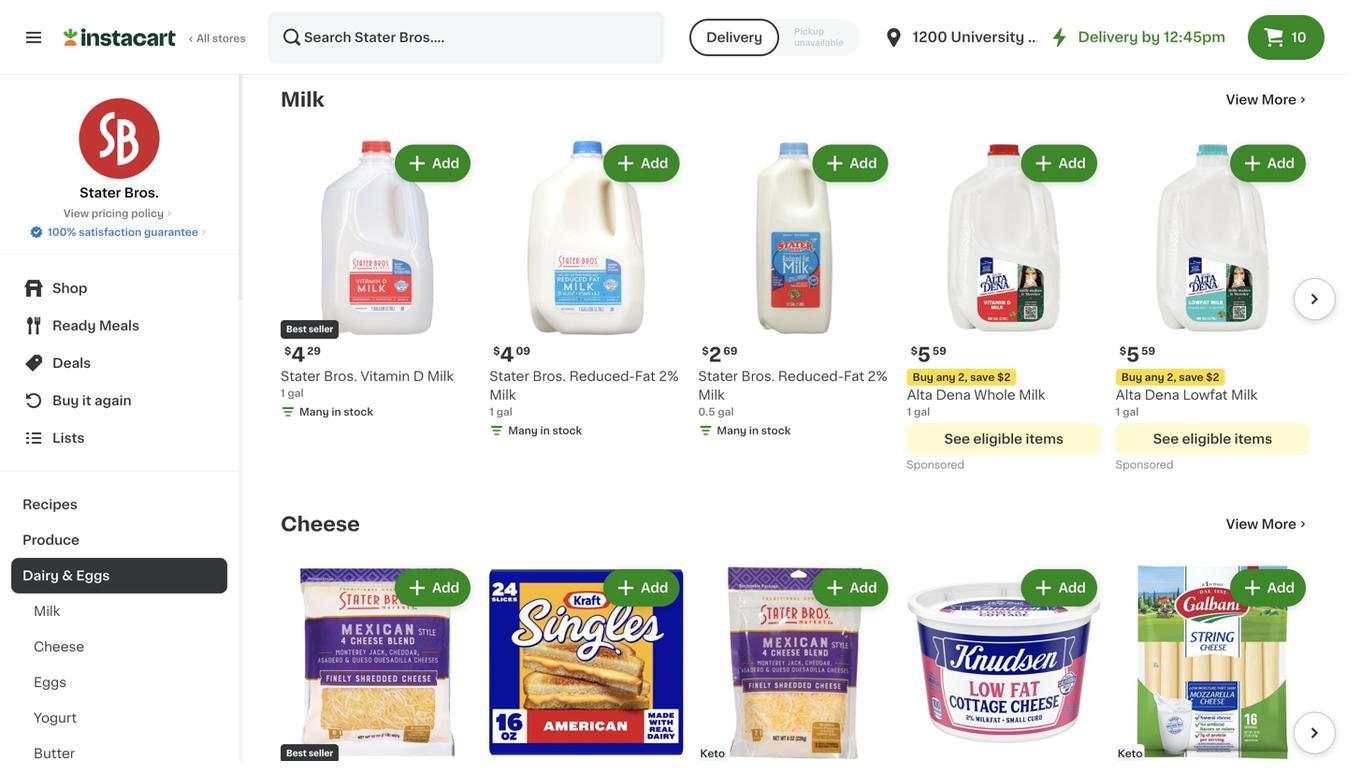 Task type: locate. For each thing, give the bounding box(es) containing it.
2 5 from the left
[[1127, 345, 1140, 364]]

stater down $ 2 69
[[699, 370, 739, 383]]

bros. inside stater bros. vitamin d milk 1 gal
[[324, 370, 357, 383]]

bros. inside stater bros. 'link'
[[124, 186, 159, 199]]

2 sponsored badge image from the left
[[1117, 460, 1173, 471]]

1 inside alta dena whole milk 1 gal
[[908, 407, 912, 417]]

5 up alta dena whole milk 1 gal
[[918, 345, 931, 364]]

$2 up whole
[[998, 372, 1011, 382]]

stater inside the stater bros. reduced-fat 2% milk 0.5 gal
[[699, 370, 739, 383]]

2 reduced- from the left
[[570, 370, 635, 383]]

see eligible items down lowfat
[[1154, 432, 1273, 445]]

dena inside alta dena lowfat milk 1 gal
[[1145, 388, 1180, 401]]

butter
[[34, 747, 75, 760]]

sponsored badge image for alta dena lowfat milk
[[1117, 460, 1173, 471]]

buy any 2, save $2
[[913, 372, 1011, 382], [1122, 372, 1220, 382]]

1 vertical spatial item carousel region
[[255, 558, 1337, 761]]

many in stock down stater bros. reduced-fat 2% milk 1 gal
[[508, 425, 582, 436]]

stater inside stater bros. reduced-fat 2% milk 1 gal
[[490, 370, 530, 383]]

save for lowfat
[[1180, 372, 1204, 382]]

0 horizontal spatial buy
[[52, 394, 79, 407]]

many down the stater bros. reduced-fat 2% milk 0.5 gal
[[717, 425, 747, 436]]

2 best from the top
[[286, 749, 307, 758]]

1 best seller from the top
[[286, 325, 333, 334]]

alta
[[908, 388, 933, 401], [1117, 388, 1142, 401]]

2, for whole
[[959, 372, 968, 382]]

1 horizontal spatial buy
[[913, 372, 934, 382]]

0 horizontal spatial stock
[[344, 407, 373, 417]]

2 best seller from the top
[[286, 749, 333, 758]]

keto
[[701, 748, 726, 759], [1118, 748, 1143, 759]]

1 horizontal spatial save
[[1180, 372, 1204, 382]]

item carousel region containing 4
[[255, 134, 1337, 483]]

4 $ from the left
[[911, 346, 918, 356]]

gal inside alta dena whole milk 1 gal
[[914, 407, 931, 417]]

in down stater bros. reduced-fat 2% milk 1 gal
[[541, 425, 550, 436]]

1 horizontal spatial cheese link
[[281, 513, 360, 535]]

view more link
[[1227, 91, 1310, 109], [1227, 515, 1310, 533]]

0 horizontal spatial keto button
[[699, 565, 893, 761]]

1 horizontal spatial keto button
[[1117, 565, 1310, 761]]

see eligible items up 12:45pm
[[1154, 3, 1273, 16]]

in down the stater bros. reduced-fat 2% milk 0.5 gal
[[750, 425, 759, 436]]

$ up alta dena whole milk 1 gal
[[911, 346, 918, 356]]

stock down the stater bros. reduced-fat 2% milk 0.5 gal
[[762, 425, 791, 436]]

best inside "best seller" button
[[286, 749, 307, 758]]

0.5
[[699, 407, 716, 417]]

$ left 69
[[702, 346, 709, 356]]

2 view more link from the top
[[1227, 515, 1310, 533]]

stater bros.
[[80, 186, 159, 199]]

save up lowfat
[[1180, 372, 1204, 382]]

2, up alta dena lowfat milk 1 gal
[[1168, 372, 1177, 382]]

1 horizontal spatial $2
[[1207, 372, 1220, 382]]

recipes
[[22, 498, 77, 511]]

0 vertical spatial eggs
[[76, 569, 110, 582]]

yogurt
[[34, 711, 77, 725]]

69
[[724, 346, 738, 356]]

in inside product group
[[750, 425, 759, 436]]

bros. inside stater bros. reduced-fat 2% milk 1 gal
[[533, 370, 566, 383]]

1 inside alta dena lowfat milk 1 gal
[[1117, 407, 1121, 417]]

stater down $ 4 29
[[281, 370, 321, 383]]

bros.
[[124, 186, 159, 199], [324, 370, 357, 383], [742, 370, 775, 383], [533, 370, 566, 383]]

1 vertical spatial cheese link
[[11, 629, 227, 665]]

many for stater bros. vitamin d milk 1 gal
[[300, 407, 329, 417]]

1 fat from the left
[[844, 370, 865, 383]]

eggs right &
[[76, 569, 110, 582]]

delivery inside button
[[707, 31, 763, 44]]

1 horizontal spatial in
[[541, 425, 550, 436]]

stater bros. logo image
[[78, 97, 161, 180]]

1 horizontal spatial eggs
[[76, 569, 110, 582]]

4 left 29
[[291, 345, 305, 364]]

0 vertical spatial seller
[[309, 325, 333, 334]]

1 vertical spatial milk link
[[11, 593, 227, 629]]

view more
[[1227, 93, 1297, 106], [1227, 518, 1297, 531]]

None search field
[[268, 11, 666, 64]]

buy up alta dena whole milk 1 gal
[[913, 372, 934, 382]]

4 for stater bros. reduced-fat 2% milk
[[500, 345, 514, 364]]

reduced- inside the stater bros. reduced-fat 2% milk 0.5 gal
[[779, 370, 844, 383]]

59
[[933, 346, 947, 356], [1142, 346, 1156, 356]]

0 horizontal spatial any
[[937, 372, 956, 382]]

1 more from the top
[[1262, 93, 1297, 106]]

$ left 09
[[493, 346, 500, 356]]

1 vertical spatial view more link
[[1227, 515, 1310, 533]]

2 dena from the left
[[1145, 388, 1180, 401]]

59 for alta dena whole milk
[[933, 346, 947, 356]]

1 any from the left
[[937, 372, 956, 382]]

1 horizontal spatial 2%
[[868, 370, 888, 383]]

bros. for stater bros. reduced-fat 2% milk 1 gal
[[533, 370, 566, 383]]

$ up alta dena lowfat milk 1 gal
[[1120, 346, 1127, 356]]

alta inside alta dena lowfat milk 1 gal
[[1117, 388, 1142, 401]]

seller
[[309, 325, 333, 334], [309, 749, 333, 758]]

0 horizontal spatial eggs
[[34, 676, 67, 689]]

delivery
[[1079, 30, 1139, 44], [707, 31, 763, 44]]

0 horizontal spatial 4
[[291, 345, 305, 364]]

1 horizontal spatial milk link
[[281, 89, 325, 111]]

many in stock down stater bros. vitamin d milk 1 gal
[[300, 407, 373, 417]]

policy
[[131, 208, 164, 219]]

guarantee
[[144, 227, 198, 237]]

view for milk
[[1227, 93, 1259, 106]]

dena
[[936, 388, 971, 401], [1145, 388, 1180, 401]]

0 horizontal spatial alta
[[908, 388, 933, 401]]

service type group
[[690, 19, 861, 56]]

ready meals
[[52, 319, 140, 332]]

stock inside product group
[[762, 425, 791, 436]]

2 horizontal spatial in
[[750, 425, 759, 436]]

eggs inside eggs link
[[34, 676, 67, 689]]

add
[[432, 157, 460, 170], [641, 157, 669, 170], [850, 157, 878, 170], [1059, 157, 1087, 170], [1268, 157, 1295, 170], [432, 581, 460, 594], [641, 581, 669, 594], [850, 581, 878, 594], [1059, 581, 1087, 594], [1268, 581, 1295, 594]]

delivery by 12:45pm link
[[1049, 26, 1226, 49]]

item carousel region for milk
[[255, 134, 1337, 483]]

stater down $ 4 09
[[490, 370, 530, 383]]

1 vertical spatial eggs
[[34, 676, 67, 689]]

eggs up yogurt
[[34, 676, 67, 689]]

5 $ from the left
[[1120, 346, 1127, 356]]

$ 5 59 up alta dena whole milk 1 gal
[[911, 345, 947, 364]]

any
[[937, 372, 956, 382], [1146, 372, 1165, 382]]

lists link
[[11, 419, 227, 457]]

2% inside stater bros. reduced-fat 2% milk 1 gal
[[659, 370, 679, 383]]

milk link
[[281, 89, 325, 111], [11, 593, 227, 629]]

1 vertical spatial seller
[[309, 749, 333, 758]]

2%
[[868, 370, 888, 383], [659, 370, 679, 383]]

1 item carousel region from the top
[[255, 134, 1337, 483]]

stater
[[80, 186, 121, 199], [281, 370, 321, 383], [699, 370, 739, 383], [490, 370, 530, 383]]

1 buy any 2, save $2 from the left
[[913, 372, 1011, 382]]

$2 up lowfat
[[1207, 372, 1220, 382]]

3 $ from the left
[[493, 346, 500, 356]]

0 horizontal spatial save
[[971, 372, 995, 382]]

delivery by 12:45pm
[[1079, 30, 1226, 44]]

1 horizontal spatial delivery
[[1079, 30, 1139, 44]]

stock
[[344, 407, 373, 417], [762, 425, 791, 436], [553, 425, 582, 436]]

alta left whole
[[908, 388, 933, 401]]

0 horizontal spatial in
[[332, 407, 341, 417]]

2 vertical spatial view
[[1227, 518, 1259, 531]]

1 alta from the left
[[908, 388, 933, 401]]

alta left lowfat
[[1117, 388, 1142, 401]]

2, up alta dena whole milk 1 gal
[[959, 372, 968, 382]]

$ inside $ 4 29
[[285, 346, 291, 356]]

$ inside $ 4 09
[[493, 346, 500, 356]]

2 $ 5 59 from the left
[[1120, 345, 1156, 364]]

eggs link
[[11, 665, 227, 700]]

0 horizontal spatial 2,
[[959, 372, 968, 382]]

in
[[332, 407, 341, 417], [750, 425, 759, 436], [541, 425, 550, 436]]

save up whole
[[971, 372, 995, 382]]

1 vertical spatial more
[[1262, 518, 1297, 531]]

0 horizontal spatial reduced-
[[570, 370, 635, 383]]

1 inside stater bros. vitamin d milk 1 gal
[[281, 388, 285, 398]]

milk inside stater bros. vitamin d milk 1 gal
[[428, 370, 454, 383]]

1
[[281, 388, 285, 398], [490, 407, 494, 417], [908, 407, 912, 417], [1117, 407, 1121, 417]]

1 horizontal spatial sponsored badge image
[[1117, 460, 1173, 471]]

5 for alta dena whole milk
[[918, 345, 931, 364]]

2 save from the left
[[1180, 372, 1204, 382]]

any for lowfat
[[1146, 372, 1165, 382]]

0 horizontal spatial sponsored badge image
[[908, 460, 964, 471]]

save for whole
[[971, 372, 995, 382]]

see eligible items
[[1154, 3, 1273, 16], [945, 432, 1064, 445], [1154, 432, 1273, 445]]

alta inside alta dena whole milk 1 gal
[[908, 388, 933, 401]]

1 horizontal spatial reduced-
[[779, 370, 844, 383]]

$ 5 59
[[911, 345, 947, 364], [1120, 345, 1156, 364]]

dena inside alta dena whole milk 1 gal
[[936, 388, 971, 401]]

instacart logo image
[[64, 26, 176, 49]]

see eligible items see eligible items
[[527, 3, 855, 38]]

fat inside the stater bros. reduced-fat 2% milk 0.5 gal
[[844, 370, 865, 383]]

4 left 09
[[500, 345, 514, 364]]

1 horizontal spatial 2,
[[1168, 372, 1177, 382]]

4
[[291, 345, 305, 364], [500, 345, 514, 364]]

1 save from the left
[[971, 372, 995, 382]]

dena left whole
[[936, 388, 971, 401]]

0 vertical spatial item carousel region
[[255, 134, 1337, 483]]

many down $ 4 29
[[300, 407, 329, 417]]

1 horizontal spatial dena
[[1145, 388, 1180, 401]]

buy left it
[[52, 394, 79, 407]]

stock for stater bros. reduced-fat 2% milk 0.5 gal
[[762, 425, 791, 436]]

2 alta from the left
[[1117, 388, 1142, 401]]

many down stater bros. reduced-fat 2% milk 1 gal
[[508, 425, 538, 436]]

1 reduced- from the left
[[779, 370, 844, 383]]

seller for cheese
[[309, 749, 333, 758]]

1 seller from the top
[[309, 325, 333, 334]]

bros. inside the stater bros. reduced-fat 2% milk 0.5 gal
[[742, 370, 775, 383]]

1 horizontal spatial many in stock
[[508, 425, 582, 436]]

gal inside alta dena lowfat milk 1 gal
[[1123, 407, 1140, 417]]

0 horizontal spatial cheese
[[34, 640, 84, 653]]

1 2% from the left
[[868, 370, 888, 383]]

0 horizontal spatial cheese link
[[11, 629, 227, 665]]

sponsored badge image down alta dena lowfat milk 1 gal
[[1117, 460, 1173, 471]]

buy up alta dena lowfat milk 1 gal
[[1122, 372, 1143, 382]]

view more for cheese
[[1227, 518, 1297, 531]]

2 $2 from the left
[[1207, 372, 1220, 382]]

reduced-
[[779, 370, 844, 383], [570, 370, 635, 383]]

2, for lowfat
[[1168, 372, 1177, 382]]

view more link for cheese
[[1227, 515, 1310, 533]]

0 vertical spatial view
[[1227, 93, 1259, 106]]

59 up alta dena whole milk 1 gal
[[933, 346, 947, 356]]

2 $ from the left
[[702, 346, 709, 356]]

buy it again link
[[11, 382, 227, 419]]

2 horizontal spatial many
[[717, 425, 747, 436]]

0 horizontal spatial buy any 2, save $2
[[913, 372, 1011, 382]]

alta for alta dena lowfat milk
[[1117, 388, 1142, 401]]

0 horizontal spatial $2
[[998, 372, 1011, 382]]

0 vertical spatial more
[[1262, 93, 1297, 106]]

0 horizontal spatial milk link
[[11, 593, 227, 629]]

stater inside 'link'
[[80, 186, 121, 199]]

2 horizontal spatial many in stock
[[717, 425, 791, 436]]

2 2, from the left
[[1168, 372, 1177, 382]]

reduced- inside stater bros. reduced-fat 2% milk 1 gal
[[570, 370, 635, 383]]

in down stater bros. vitamin d milk 1 gal
[[332, 407, 341, 417]]

100% satisfaction guarantee button
[[29, 221, 210, 240]]

0 vertical spatial best seller
[[286, 325, 333, 334]]

2 fat from the left
[[635, 370, 656, 383]]

stock down stater bros. vitamin d milk 1 gal
[[344, 407, 373, 417]]

0 horizontal spatial delivery
[[707, 31, 763, 44]]

1 vertical spatial best
[[286, 749, 307, 758]]

keto for second keto button from right
[[701, 748, 726, 759]]

stock down stater bros. reduced-fat 2% milk 1 gal
[[553, 425, 582, 436]]

buy any 2, save $2 up alta dena whole milk 1 gal
[[913, 372, 1011, 382]]

sponsored badge image
[[908, 460, 964, 471], [1117, 460, 1173, 471]]

alta dena lowfat milk 1 gal
[[1117, 388, 1258, 417]]

sponsored badge image down alta dena whole milk 1 gal
[[908, 460, 964, 471]]

fat inside stater bros. reduced-fat 2% milk 1 gal
[[635, 370, 656, 383]]

1 horizontal spatial many
[[508, 425, 538, 436]]

0 vertical spatial milk link
[[281, 89, 325, 111]]

keto button
[[699, 565, 893, 761], [1117, 565, 1310, 761]]

seller inside button
[[309, 749, 333, 758]]

59 for alta dena lowfat milk
[[1142, 346, 1156, 356]]

lowfat
[[1184, 388, 1228, 401]]

1 horizontal spatial 59
[[1142, 346, 1156, 356]]

best for cheese
[[286, 749, 307, 758]]

0 horizontal spatial 59
[[933, 346, 947, 356]]

1 59 from the left
[[933, 346, 947, 356]]

milk
[[281, 90, 325, 110], [428, 370, 454, 383], [699, 388, 725, 401], [490, 388, 516, 401], [1019, 388, 1046, 401], [1232, 388, 1258, 401], [34, 605, 60, 618]]

deals link
[[11, 344, 227, 382]]

1 $ from the left
[[285, 346, 291, 356]]

eggs inside dairy & eggs link
[[76, 569, 110, 582]]

2 4 from the left
[[500, 345, 514, 364]]

2 2% from the left
[[659, 370, 679, 383]]

0 horizontal spatial 5
[[918, 345, 931, 364]]

2% for 2
[[868, 370, 888, 383]]

1 sponsored badge image from the left
[[908, 460, 964, 471]]

$ inside $ 2 69
[[702, 346, 709, 356]]

seller for milk
[[309, 325, 333, 334]]

stater bros. reduced-fat 2% milk 1 gal
[[490, 370, 679, 417]]

best for milk
[[286, 325, 307, 334]]

buy
[[913, 372, 934, 382], [1122, 372, 1143, 382], [52, 394, 79, 407]]

product group
[[281, 141, 475, 423], [490, 141, 684, 442], [699, 141, 893, 442], [908, 141, 1102, 475], [1117, 141, 1310, 475], [281, 565, 475, 761], [490, 565, 684, 761], [699, 565, 893, 761], [908, 565, 1102, 761], [1117, 565, 1310, 761]]

1 4 from the left
[[291, 345, 305, 364]]

many in stock inside product group
[[717, 425, 791, 436]]

1 horizontal spatial alta
[[1117, 388, 1142, 401]]

eligible
[[556, 3, 605, 16], [1183, 3, 1232, 16], [765, 25, 814, 38], [974, 432, 1023, 445], [1183, 432, 1232, 445]]

$ 5 59 up alta dena lowfat milk 1 gal
[[1120, 345, 1156, 364]]

view pricing policy
[[64, 208, 164, 219]]

milk inside alta dena lowfat milk 1 gal
[[1232, 388, 1258, 401]]

2 buy any 2, save $2 from the left
[[1122, 372, 1220, 382]]

dena left lowfat
[[1145, 388, 1180, 401]]

stater bros. link
[[78, 97, 161, 202]]

ready
[[52, 319, 96, 332]]

0 vertical spatial view more link
[[1227, 91, 1310, 109]]

100% satisfaction guarantee
[[48, 227, 198, 237]]

item carousel region
[[255, 134, 1337, 483], [255, 558, 1337, 761]]

see
[[527, 3, 553, 16], [1154, 3, 1180, 16], [736, 25, 762, 38], [945, 432, 971, 445], [1154, 432, 1180, 445]]

stater for stater bros. reduced-fat 2% milk 1 gal
[[490, 370, 530, 383]]

0 vertical spatial cheese link
[[281, 513, 360, 535]]

many inside product group
[[717, 425, 747, 436]]

1 horizontal spatial stock
[[553, 425, 582, 436]]

2 any from the left
[[1146, 372, 1165, 382]]

1 horizontal spatial keto
[[1118, 748, 1143, 759]]

10
[[1292, 31, 1307, 44]]

5 up alta dena lowfat milk 1 gal
[[1127, 345, 1140, 364]]

2 keto from the left
[[1118, 748, 1143, 759]]

1 2, from the left
[[959, 372, 968, 382]]

$2
[[998, 372, 1011, 382], [1207, 372, 1220, 382]]

1 horizontal spatial fat
[[844, 370, 865, 383]]

$ left 29
[[285, 346, 291, 356]]

1 horizontal spatial 5
[[1127, 345, 1140, 364]]

1 vertical spatial view more
[[1227, 518, 1297, 531]]

1 view more link from the top
[[1227, 91, 1310, 109]]

any up alta dena whole milk 1 gal
[[937, 372, 956, 382]]

0 vertical spatial best
[[286, 325, 307, 334]]

items
[[608, 3, 646, 16], [1235, 3, 1273, 16], [817, 25, 855, 38], [1026, 432, 1064, 445], [1235, 432, 1273, 445]]

buy any 2, save $2 for lowfat
[[1122, 372, 1220, 382]]

many for stater bros. reduced-fat 2% milk 0.5 gal
[[717, 425, 747, 436]]

1 best from the top
[[286, 325, 307, 334]]

1 horizontal spatial cheese
[[281, 514, 360, 534]]

2 horizontal spatial stock
[[762, 425, 791, 436]]

alta dena whole milk 1 gal
[[908, 388, 1046, 417]]

many in stock for stater bros. reduced-fat 2% milk 0.5 gal
[[717, 425, 791, 436]]

many in stock down the stater bros. reduced-fat 2% milk 0.5 gal
[[717, 425, 791, 436]]

1 5 from the left
[[918, 345, 931, 364]]

59 up alta dena lowfat milk 1 gal
[[1142, 346, 1156, 356]]

1 inside stater bros. reduced-fat 2% milk 1 gal
[[490, 407, 494, 417]]

2 seller from the top
[[309, 749, 333, 758]]

1 $ 5 59 from the left
[[911, 345, 947, 364]]

reduced- for 2
[[779, 370, 844, 383]]

0 horizontal spatial dena
[[936, 388, 971, 401]]

5
[[918, 345, 931, 364], [1127, 345, 1140, 364]]

view more link for milk
[[1227, 91, 1310, 109]]

view for cheese
[[1227, 518, 1259, 531]]

2 more from the top
[[1262, 518, 1297, 531]]

more for milk
[[1262, 93, 1297, 106]]

2% inside the stater bros. reduced-fat 2% milk 0.5 gal
[[868, 370, 888, 383]]

alta for alta dena whole milk
[[908, 388, 933, 401]]

pricing
[[91, 208, 129, 219]]

dena for whole
[[936, 388, 971, 401]]

recipes link
[[11, 487, 227, 522]]

$ for stater bros. reduced-fat 2% milk 0.5 gal
[[702, 346, 709, 356]]

cheese
[[281, 514, 360, 534], [34, 640, 84, 653]]

2 view more from the top
[[1227, 518, 1297, 531]]

1 $2 from the left
[[998, 372, 1011, 382]]

any up alta dena lowfat milk 1 gal
[[1146, 372, 1165, 382]]

$2 for whole
[[998, 372, 1011, 382]]

stater inside stater bros. vitamin d milk 1 gal
[[281, 370, 321, 383]]

2 item carousel region from the top
[[255, 558, 1337, 761]]

1 keto from the left
[[701, 748, 726, 759]]

more
[[1262, 93, 1297, 106], [1262, 518, 1297, 531]]

0 horizontal spatial keto
[[701, 748, 726, 759]]

1 horizontal spatial buy any 2, save $2
[[1122, 372, 1220, 382]]

2 59 from the left
[[1142, 346, 1156, 356]]

0 horizontal spatial $ 5 59
[[911, 345, 947, 364]]

eggs
[[76, 569, 110, 582], [34, 676, 67, 689]]

deals
[[52, 357, 91, 370]]

$
[[285, 346, 291, 356], [702, 346, 709, 356], [493, 346, 500, 356], [911, 346, 918, 356], [1120, 346, 1127, 356]]

many in stock
[[300, 407, 373, 417], [717, 425, 791, 436], [508, 425, 582, 436]]

2 horizontal spatial buy
[[1122, 372, 1143, 382]]

1 horizontal spatial $ 5 59
[[1120, 345, 1156, 364]]

0 horizontal spatial many
[[300, 407, 329, 417]]

1 view more from the top
[[1227, 93, 1297, 106]]

produce
[[22, 534, 80, 547]]

best seller inside button
[[286, 749, 333, 758]]

0 horizontal spatial many in stock
[[300, 407, 373, 417]]

keto for first keto button from the right
[[1118, 748, 1143, 759]]

see eligible items down whole
[[945, 432, 1064, 445]]

1 horizontal spatial any
[[1146, 372, 1165, 382]]

1 horizontal spatial 4
[[500, 345, 514, 364]]

buy any 2, save $2 up alta dena lowfat milk 1 gal
[[1122, 372, 1220, 382]]

gal inside stater bros. vitamin d milk 1 gal
[[288, 388, 304, 398]]

item carousel region containing add
[[255, 558, 1337, 761]]

0 horizontal spatial 2%
[[659, 370, 679, 383]]

view pricing policy link
[[64, 206, 175, 221]]

stater up the pricing
[[80, 186, 121, 199]]

1 dena from the left
[[936, 388, 971, 401]]

many
[[300, 407, 329, 417], [717, 425, 747, 436], [508, 425, 538, 436]]

butter link
[[11, 736, 227, 761]]

gal
[[288, 388, 304, 398], [718, 407, 734, 417], [497, 407, 513, 417], [914, 407, 931, 417], [1123, 407, 1140, 417]]

dena for lowfat
[[1145, 388, 1180, 401]]

see eligible items button
[[490, 0, 684, 25], [1117, 0, 1310, 25], [699, 16, 893, 47], [908, 423, 1102, 455], [1117, 423, 1310, 455]]

save
[[971, 372, 995, 382], [1180, 372, 1204, 382]]

0 horizontal spatial fat
[[635, 370, 656, 383]]

1 vertical spatial best seller
[[286, 749, 333, 758]]

0 vertical spatial view more
[[1227, 93, 1297, 106]]



Task type: vqa. For each thing, say whether or not it's contained in the screenshot.
topmost Cheese link
yes



Task type: describe. For each thing, give the bounding box(es) containing it.
stater bros. reduced-fat 2% milk 0.5 gal
[[699, 370, 888, 417]]

stock for stater bros. vitamin d milk 1 gal
[[344, 407, 373, 417]]

dairy & eggs link
[[11, 558, 227, 593]]

$ for stater bros. vitamin d milk 1 gal
[[285, 346, 291, 356]]

1200
[[913, 30, 948, 44]]

&
[[62, 569, 73, 582]]

5 for alta dena lowfat milk
[[1127, 345, 1140, 364]]

gal inside the stater bros. reduced-fat 2% milk 0.5 gal
[[718, 407, 734, 417]]

stater for stater bros. reduced-fat 2% milk 0.5 gal
[[699, 370, 739, 383]]

4 for stater bros. vitamin d milk
[[291, 345, 305, 364]]

ready meals link
[[11, 307, 227, 344]]

milk inside alta dena whole milk 1 gal
[[1019, 388, 1046, 401]]

yogurt link
[[11, 700, 227, 736]]

$ 2 69
[[702, 345, 738, 364]]

gal inside stater bros. reduced-fat 2% milk 1 gal
[[497, 407, 513, 417]]

$ 5 59 for alta dena whole milk
[[911, 345, 947, 364]]

stock for stater bros. reduced-fat 2% milk 1 gal
[[553, 425, 582, 436]]

delivery button
[[690, 19, 780, 56]]

sponsored badge image for alta dena whole milk
[[908, 460, 964, 471]]

1 keto button from the left
[[699, 565, 893, 761]]

product group containing 2
[[699, 141, 893, 442]]

ave
[[1029, 30, 1055, 44]]

stater for stater bros.
[[80, 186, 121, 199]]

reduced- for 4
[[570, 370, 635, 383]]

bros. for stater bros.
[[124, 186, 159, 199]]

more for cheese
[[1262, 518, 1297, 531]]

milk inside stater bros. reduced-fat 2% milk 1 gal
[[490, 388, 516, 401]]

09
[[516, 346, 531, 356]]

1200 university ave
[[913, 30, 1055, 44]]

100%
[[48, 227, 76, 237]]

best seller for cheese
[[286, 749, 333, 758]]

many in stock for stater bros. reduced-fat 2% milk 1 gal
[[508, 425, 582, 436]]

many for stater bros. reduced-fat 2% milk 1 gal
[[508, 425, 538, 436]]

milk inside the stater bros. reduced-fat 2% milk 0.5 gal
[[699, 388, 725, 401]]

delivery for delivery
[[707, 31, 763, 44]]

$2 for lowfat
[[1207, 372, 1220, 382]]

many in stock for stater bros. vitamin d milk 1 gal
[[300, 407, 373, 417]]

d
[[413, 370, 424, 383]]

all stores
[[197, 33, 246, 44]]

in for stater bros. vitamin d milk 1 gal
[[332, 407, 341, 417]]

ready meals button
[[11, 307, 227, 344]]

produce link
[[11, 522, 227, 558]]

buy any 2, save $2 for whole
[[913, 372, 1011, 382]]

1200 university ave button
[[883, 11, 1055, 64]]

milk link for leftmost cheese link
[[11, 593, 227, 629]]

stater for stater bros. vitamin d milk 1 gal
[[281, 370, 321, 383]]

all stores link
[[64, 11, 247, 64]]

$ for stater bros. reduced-fat 2% milk 1 gal
[[493, 346, 500, 356]]

10 button
[[1249, 15, 1325, 60]]

meals
[[99, 319, 140, 332]]

12:45pm
[[1164, 30, 1226, 44]]

milk link for view more link corresponding to milk
[[281, 89, 325, 111]]

stores
[[212, 33, 246, 44]]

Search field
[[270, 13, 664, 62]]

1 vertical spatial cheese
[[34, 640, 84, 653]]

all
[[197, 33, 210, 44]]

dairy & eggs
[[22, 569, 110, 582]]

bros. for stater bros. reduced-fat 2% milk 0.5 gal
[[742, 370, 775, 383]]

buy for alta dena lowfat milk
[[1122, 372, 1143, 382]]

2
[[709, 345, 722, 364]]

fat for 2
[[844, 370, 865, 383]]

$ 4 09
[[493, 345, 531, 364]]

lists
[[52, 432, 85, 445]]

dairy
[[22, 569, 59, 582]]

see eligible items for alta dena whole milk
[[945, 432, 1064, 445]]

vitamin
[[361, 370, 410, 383]]

item carousel region for cheese
[[255, 558, 1337, 761]]

$ 5 59 for alta dena lowfat milk
[[1120, 345, 1156, 364]]

shop link
[[11, 270, 227, 307]]

university
[[951, 30, 1025, 44]]

best seller button
[[281, 565, 475, 761]]

in for stater bros. reduced-fat 2% milk 0.5 gal
[[750, 425, 759, 436]]

2% for 4
[[659, 370, 679, 383]]

0 vertical spatial cheese
[[281, 514, 360, 534]]

2 keto button from the left
[[1117, 565, 1310, 761]]

stater bros. vitamin d milk 1 gal
[[281, 370, 454, 398]]

by
[[1142, 30, 1161, 44]]

shop
[[52, 282, 87, 295]]

whole
[[975, 388, 1016, 401]]

bros. for stater bros. vitamin d milk 1 gal
[[324, 370, 357, 383]]

best seller for milk
[[286, 325, 333, 334]]

$ 4 29
[[285, 345, 321, 364]]

in for stater bros. reduced-fat 2% milk 1 gal
[[541, 425, 550, 436]]

again
[[95, 394, 132, 407]]

view more for milk
[[1227, 93, 1297, 106]]

see eligible items for alta dena lowfat milk
[[1154, 432, 1273, 445]]

satisfaction
[[79, 227, 142, 237]]

buy for alta dena whole milk
[[913, 372, 934, 382]]

1 vertical spatial view
[[64, 208, 89, 219]]

fat for 4
[[635, 370, 656, 383]]

any for whole
[[937, 372, 956, 382]]

it
[[82, 394, 91, 407]]

buy it again
[[52, 394, 132, 407]]

29
[[307, 346, 321, 356]]

delivery for delivery by 12:45pm
[[1079, 30, 1139, 44]]



